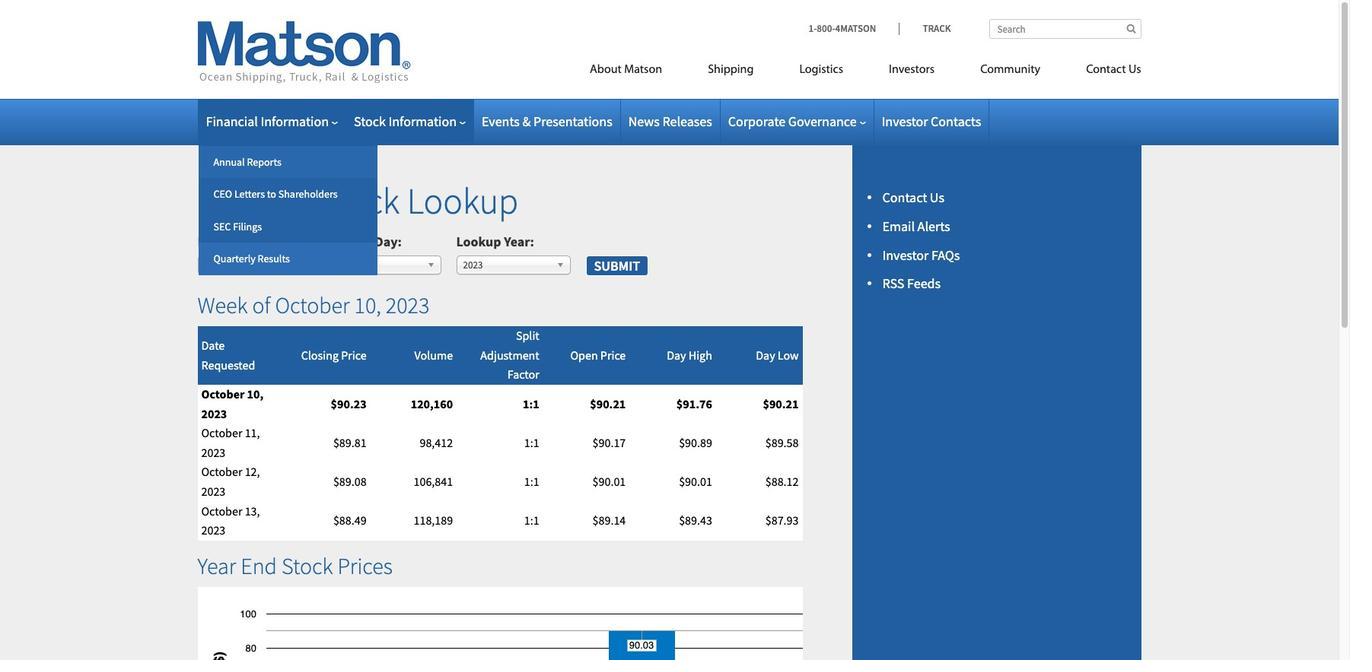 Task type: describe. For each thing, give the bounding box(es) containing it.
low
[[778, 348, 799, 363]]

factor
[[508, 367, 540, 382]]

october 13, 2023
[[201, 504, 260, 538]]

october down 16 in the left top of the page
[[275, 291, 350, 320]]

day low
[[756, 348, 799, 363]]

financial information link
[[206, 113, 338, 130]]

1 $90.01 from the left
[[593, 474, 626, 490]]

end
[[241, 552, 277, 581]]

2 $90.01 from the left
[[679, 474, 712, 490]]

day high
[[667, 348, 712, 363]]

split
[[516, 328, 540, 343]]

to
[[267, 188, 276, 201]]

1:1 for $90.17
[[524, 435, 540, 451]]

email alerts link
[[883, 218, 951, 235]]

about
[[590, 64, 622, 76]]

ceo letters to shareholders link
[[198, 178, 377, 211]]

12,
[[245, 465, 260, 480]]

date
[[201, 338, 225, 353]]

$90.89
[[679, 435, 712, 451]]

information for financial information
[[261, 113, 329, 130]]

1 vertical spatial contact us
[[883, 189, 945, 206]]

year end stock prices bar chart image
[[198, 587, 803, 661]]

1:1 for $89.14
[[524, 513, 540, 529]]

presentations
[[534, 113, 613, 130]]

contact inside top menu navigation
[[1086, 64, 1126, 76]]

sec
[[214, 220, 231, 234]]

2023 for $88.49
[[201, 523, 226, 538]]

1 vertical spatial stock
[[318, 178, 400, 224]]

2023 for $89.08
[[201, 484, 226, 499]]

lookup for lookup year
[[456, 233, 501, 250]]

investor for investor faqs
[[883, 246, 929, 264]]

events
[[482, 113, 520, 130]]

quarterly results link
[[198, 243, 377, 275]]

filings
[[233, 220, 262, 234]]

investor faqs
[[883, 246, 960, 264]]

price for closing price
[[341, 348, 367, 363]]

news
[[629, 113, 660, 130]]

of
[[252, 291, 271, 320]]

shipping
[[708, 64, 754, 76]]

rss
[[883, 275, 905, 293]]

1-
[[809, 22, 817, 35]]

0 horizontal spatial day
[[375, 233, 398, 250]]

contact us inside top menu navigation
[[1086, 64, 1142, 76]]

information for stock information
[[389, 113, 457, 130]]

$90.17
[[593, 435, 626, 451]]

lookup year
[[456, 233, 530, 250]]

118,189
[[414, 513, 453, 529]]

october for october 12, 2023
[[201, 465, 242, 480]]

2023 down lookup year
[[463, 258, 483, 271]]

october for october 13, 2023
[[201, 504, 242, 519]]

16 link
[[327, 255, 441, 274]]

annual
[[214, 155, 245, 169]]

email alerts
[[883, 218, 951, 235]]

10, inside october 10, 2023
[[247, 387, 264, 402]]

october link
[[198, 255, 312, 274]]

october 12, 2023
[[201, 465, 260, 499]]

closing price
[[301, 348, 367, 363]]

open price
[[571, 348, 626, 363]]

&
[[523, 113, 531, 130]]

investor contacts link
[[882, 113, 981, 130]]

106,841
[[414, 474, 453, 490]]

matson image
[[198, 21, 411, 84]]

prices
[[338, 552, 393, 581]]

1:1 for $90.01
[[524, 474, 540, 490]]

sec filings
[[214, 220, 262, 234]]

governance
[[789, 113, 857, 130]]

$89.58
[[766, 435, 799, 451]]

1 vertical spatial us
[[930, 189, 945, 206]]

lookup up lookup year
[[407, 178, 519, 224]]

track
[[923, 22, 951, 35]]

october for october 11, 2023
[[201, 426, 242, 441]]

$89.08
[[333, 474, 367, 490]]

events & presentations
[[482, 113, 613, 130]]

rss feeds link
[[883, 275, 941, 293]]

2023 for $89.81
[[201, 445, 226, 460]]

2 vertical spatial stock
[[282, 552, 333, 581]]

search image
[[1127, 24, 1136, 33]]

feeds
[[907, 275, 941, 293]]

120,160
[[411, 396, 453, 412]]

top menu navigation
[[522, 56, 1142, 88]]

alerts
[[918, 218, 951, 235]]

Search search field
[[989, 19, 1142, 39]]

rss feeds
[[883, 275, 941, 293]]

historic stock lookup
[[198, 178, 519, 224]]

news releases link
[[629, 113, 712, 130]]

1-800-4matson link
[[809, 22, 899, 35]]

1 vertical spatial year
[[198, 552, 236, 581]]

1:1 for $90.21
[[523, 396, 540, 412]]

annual reports link
[[198, 146, 377, 178]]

0 vertical spatial year
[[504, 233, 530, 250]]

investor contacts
[[882, 113, 981, 130]]

october for october 10, 2023
[[201, 387, 245, 402]]

investors link
[[866, 56, 958, 88]]

week of october 10, 2023
[[198, 291, 430, 320]]

october for october
[[204, 258, 238, 271]]

logistics
[[800, 64, 844, 76]]

about matson
[[590, 64, 662, 76]]

$90.23
[[331, 396, 367, 412]]

closing
[[301, 348, 339, 363]]

community
[[981, 64, 1041, 76]]

requested
[[201, 357, 255, 373]]

corporate
[[728, 113, 786, 130]]

us inside top menu navigation
[[1129, 64, 1142, 76]]

week
[[198, 291, 248, 320]]

1 $90.21 from the left
[[590, 396, 626, 412]]

financial information
[[206, 113, 329, 130]]



Task type: vqa. For each thing, say whether or not it's contained in the screenshot.


Task type: locate. For each thing, give the bounding box(es) containing it.
volume
[[415, 348, 453, 363]]

0 horizontal spatial $90.01
[[593, 474, 626, 490]]

1 vertical spatial contact us link
[[883, 189, 945, 206]]

investor down investors link
[[882, 113, 928, 130]]

year left end
[[198, 552, 236, 581]]

2 information from the left
[[389, 113, 457, 130]]

day for day high
[[667, 348, 686, 363]]

$89.14
[[593, 513, 626, 529]]

2023 inside october 11, 2023
[[201, 445, 226, 460]]

$90.21
[[590, 396, 626, 412], [763, 396, 799, 412]]

events & presentations link
[[482, 113, 613, 130]]

information
[[261, 113, 329, 130], [389, 113, 457, 130]]

2023 up october 12, 2023
[[201, 445, 226, 460]]

2023 inside october 12, 2023
[[201, 484, 226, 499]]

us up alerts
[[930, 189, 945, 206]]

year
[[504, 233, 530, 250], [198, 552, 236, 581]]

$90.21 up $90.17
[[590, 396, 626, 412]]

contact us up email alerts link
[[883, 189, 945, 206]]

2023 link
[[456, 255, 571, 274]]

0 vertical spatial us
[[1129, 64, 1142, 76]]

0 vertical spatial contact
[[1086, 64, 1126, 76]]

contacts
[[931, 113, 981, 130]]

0 horizontal spatial price
[[341, 348, 367, 363]]

october 11, 2023
[[201, 426, 260, 460]]

price
[[341, 348, 367, 363], [601, 348, 626, 363]]

$90.01 up $89.14
[[593, 474, 626, 490]]

1 horizontal spatial price
[[601, 348, 626, 363]]

october down lookup month in the left of the page
[[204, 258, 238, 271]]

logistics link
[[777, 56, 866, 88]]

corporate governance
[[728, 113, 857, 130]]

1 horizontal spatial information
[[389, 113, 457, 130]]

1 horizontal spatial day
[[667, 348, 686, 363]]

0 horizontal spatial contact us link
[[883, 189, 945, 206]]

year end stock prices
[[198, 552, 393, 581]]

us
[[1129, 64, 1142, 76], [930, 189, 945, 206]]

2 $90.21 from the left
[[763, 396, 799, 412]]

2 horizontal spatial day
[[756, 348, 775, 363]]

corporate governance link
[[728, 113, 866, 130]]

1 horizontal spatial contact
[[1086, 64, 1126, 76]]

2023 inside october 13, 2023
[[201, 523, 226, 538]]

$89.81
[[333, 435, 367, 451]]

email
[[883, 218, 915, 235]]

stock information link
[[354, 113, 466, 130]]

0 vertical spatial investor
[[882, 113, 928, 130]]

october 10, 2023
[[201, 387, 264, 421]]

0 vertical spatial contact us
[[1086, 64, 1142, 76]]

1 information from the left
[[261, 113, 329, 130]]

open
[[571, 348, 598, 363]]

year up the 2023 link
[[504, 233, 530, 250]]

$90.21 up $89.58
[[763, 396, 799, 412]]

contact us down search image
[[1086, 64, 1142, 76]]

adjustment
[[481, 348, 540, 363]]

day left high
[[667, 348, 686, 363]]

results
[[258, 252, 290, 266]]

1 vertical spatial contact
[[883, 189, 927, 206]]

2023 for $90.23
[[201, 406, 227, 421]]

0 horizontal spatial year
[[198, 552, 236, 581]]

lookup month
[[198, 233, 284, 250]]

lookup up 16 in the left top of the page
[[327, 233, 372, 250]]

quarterly results
[[214, 252, 290, 266]]

800-
[[817, 22, 836, 35]]

1 price from the left
[[341, 348, 367, 363]]

month
[[245, 233, 284, 250]]

letters
[[234, 188, 265, 201]]

stock
[[354, 113, 386, 130], [318, 178, 400, 224], [282, 552, 333, 581]]

16
[[334, 258, 344, 271]]

october down october 12, 2023
[[201, 504, 242, 519]]

2023 down 16 link
[[386, 291, 430, 320]]

contact us link down search image
[[1064, 56, 1142, 88]]

price right "open"
[[601, 348, 626, 363]]

date requested
[[201, 338, 255, 373]]

1 horizontal spatial $90.21
[[763, 396, 799, 412]]

contact us link
[[1064, 56, 1142, 88], [883, 189, 945, 206]]

october left 11,
[[201, 426, 242, 441]]

10, down 16 link
[[354, 291, 381, 320]]

0 vertical spatial 10,
[[354, 291, 381, 320]]

$88.12
[[766, 474, 799, 490]]

2023 inside october 10, 2023
[[201, 406, 227, 421]]

investors
[[889, 64, 935, 76]]

releases
[[663, 113, 712, 130]]

shipping link
[[685, 56, 777, 88]]

$91.76
[[677, 396, 712, 412]]

lookup for lookup day
[[327, 233, 372, 250]]

None submit
[[586, 256, 649, 276]]

october inside october 10, 2023
[[201, 387, 245, 402]]

1 horizontal spatial 10,
[[354, 291, 381, 320]]

13,
[[245, 504, 260, 519]]

investor for investor contacts
[[882, 113, 928, 130]]

0 vertical spatial contact us link
[[1064, 56, 1142, 88]]

2023
[[463, 258, 483, 271], [386, 291, 430, 320], [201, 406, 227, 421], [201, 445, 226, 460], [201, 484, 226, 499], [201, 523, 226, 538]]

october inside october 12, 2023
[[201, 465, 242, 480]]

$90.01 up $89.43
[[679, 474, 712, 490]]

october inside october 11, 2023
[[201, 426, 242, 441]]

$87.93
[[766, 513, 799, 529]]

october inside october 13, 2023
[[201, 504, 242, 519]]

sec filings link
[[198, 211, 377, 243]]

$88.49
[[333, 513, 367, 529]]

news releases
[[629, 113, 712, 130]]

2 price from the left
[[601, 348, 626, 363]]

day up 16 link
[[375, 233, 398, 250]]

lookup
[[407, 178, 519, 224], [198, 233, 243, 250], [327, 233, 372, 250], [456, 233, 501, 250]]

track link
[[899, 22, 951, 35]]

price right closing on the left
[[341, 348, 367, 363]]

us down search image
[[1129, 64, 1142, 76]]

price for open price
[[601, 348, 626, 363]]

1 horizontal spatial contact us
[[1086, 64, 1142, 76]]

contact
[[1086, 64, 1126, 76], [883, 189, 927, 206]]

1 horizontal spatial year
[[504, 233, 530, 250]]

shareholders
[[278, 188, 338, 201]]

about matson link
[[567, 56, 685, 88]]

4matson
[[836, 22, 877, 35]]

10,
[[354, 291, 381, 320], [247, 387, 264, 402]]

matson
[[624, 64, 662, 76]]

day left 'low'
[[756, 348, 775, 363]]

98,412
[[420, 435, 453, 451]]

investor
[[882, 113, 928, 130], [883, 246, 929, 264]]

contact up 'email'
[[883, 189, 927, 206]]

1:1
[[523, 396, 540, 412], [524, 435, 540, 451], [524, 474, 540, 490], [524, 513, 540, 529]]

quarterly
[[214, 252, 256, 266]]

1 vertical spatial investor
[[883, 246, 929, 264]]

0 horizontal spatial us
[[930, 189, 945, 206]]

community link
[[958, 56, 1064, 88]]

10, up 11,
[[247, 387, 264, 402]]

day for day low
[[756, 348, 775, 363]]

contact down the search "search box"
[[1086, 64, 1126, 76]]

2023 up october 13, 2023
[[201, 484, 226, 499]]

0 vertical spatial stock
[[354, 113, 386, 130]]

october down requested
[[201, 387, 245, 402]]

0 horizontal spatial 10,
[[247, 387, 264, 402]]

0 horizontal spatial $90.21
[[590, 396, 626, 412]]

lookup day
[[327, 233, 398, 250]]

stock information
[[354, 113, 457, 130]]

lookup for lookup month
[[198, 233, 243, 250]]

high
[[689, 348, 712, 363]]

contact us link up email alerts link
[[883, 189, 945, 206]]

0 horizontal spatial information
[[261, 113, 329, 130]]

lookup up the quarterly
[[198, 233, 243, 250]]

0 horizontal spatial contact
[[883, 189, 927, 206]]

2023 up october 11, 2023
[[201, 406, 227, 421]]

annual reports
[[214, 155, 282, 169]]

1 horizontal spatial us
[[1129, 64, 1142, 76]]

investor up rss feeds
[[883, 246, 929, 264]]

1 vertical spatial 10,
[[247, 387, 264, 402]]

None search field
[[989, 19, 1142, 39]]

1 horizontal spatial $90.01
[[679, 474, 712, 490]]

financial
[[206, 113, 258, 130]]

day
[[375, 233, 398, 250], [667, 348, 686, 363], [756, 348, 775, 363]]

october down october 11, 2023
[[201, 465, 242, 480]]

0 horizontal spatial contact us
[[883, 189, 945, 206]]

lookup up the 2023 link
[[456, 233, 501, 250]]

1 horizontal spatial contact us link
[[1064, 56, 1142, 88]]

2023 down october 12, 2023
[[201, 523, 226, 538]]



